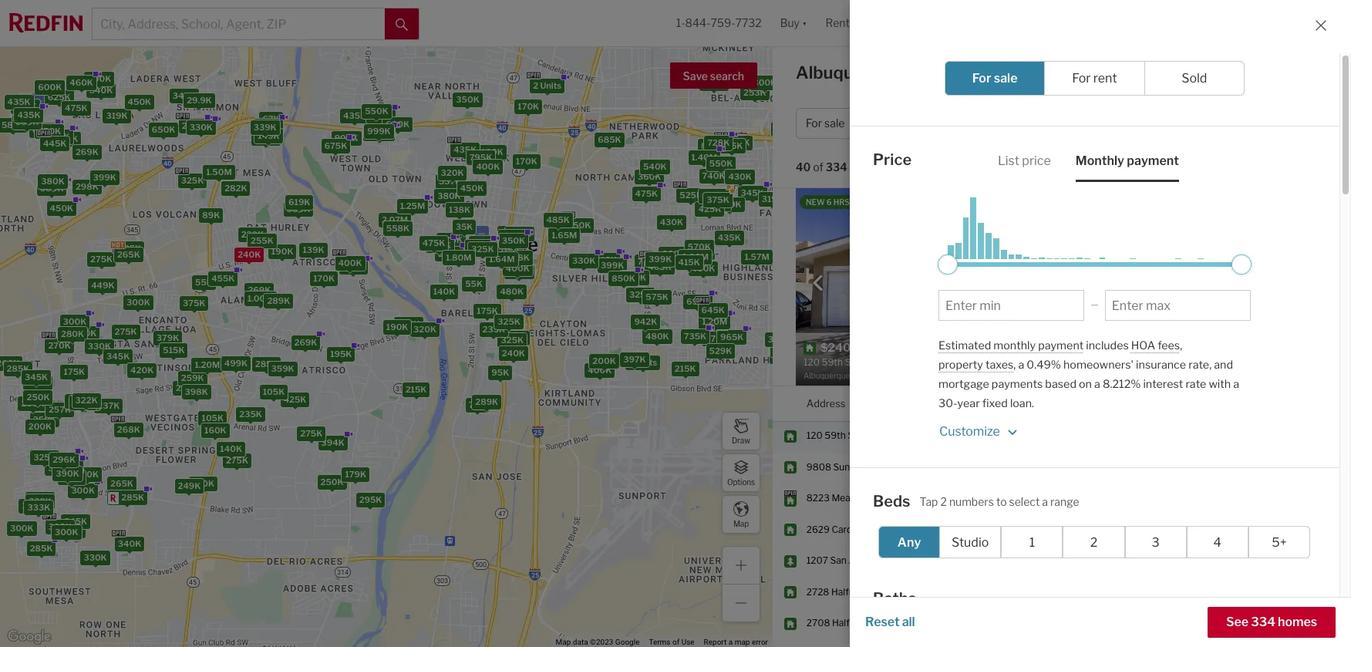 Task type: describe. For each thing, give the bounding box(es) containing it.
— down "$169" on the bottom of page
[[1203, 555, 1212, 566]]

homes inside 40 of 334 homes •
[[850, 161, 884, 174]]

75k
[[469, 399, 486, 410]]

4 checkbox
[[1187, 526, 1249, 558]]

$369,900
[[972, 524, 1016, 535]]

0 vertical spatial 298k
[[76, 181, 99, 192]]

sold
[[1182, 71, 1207, 86]]

2 vertical spatial 480k
[[646, 331, 669, 342]]

for sale button
[[796, 108, 874, 139]]

option group containing for sale
[[945, 61, 1245, 96]]

0 horizontal spatial 290k
[[21, 398, 44, 409]]

1 vertical spatial 420k
[[130, 365, 154, 375]]

$240,000
[[972, 430, 1016, 441]]

draw button
[[722, 412, 760, 450]]

sw for 120 59th st sw
[[859, 430, 875, 441]]

— down the 5
[[1062, 555, 1070, 566]]

For rent checkbox
[[1045, 61, 1145, 96]]

0 horizontal spatial 399k
[[93, 172, 116, 183]]

rate
[[1186, 377, 1207, 391]]

1 vertical spatial units
[[479, 238, 501, 248]]

2 vertical spatial 475k
[[423, 237, 445, 248]]

523k
[[14, 101, 37, 112]]

0 vertical spatial 249k
[[342, 262, 365, 272]]

1 horizontal spatial 55k
[[465, 278, 483, 289]]

2 horizontal spatial 750k
[[638, 256, 661, 267]]

0 vertical spatial 240k
[[238, 249, 261, 260]]

1 vertical spatial 200k
[[28, 421, 52, 432]]

size
[[1231, 271, 1249, 283]]

0 vertical spatial favorite this home image
[[1073, 358, 1091, 377]]

0 horizontal spatial 269k
[[76, 147, 99, 158]]

40 of 334 homes •
[[796, 161, 895, 175]]

includes
[[1086, 338, 1129, 352]]

250k up 869k on the left of the page
[[501, 228, 524, 238]]

of for 40
[[813, 161, 824, 174]]

market insights
[[1158, 67, 1250, 82]]

2 vertical spatial 265k
[[110, 479, 133, 489]]

hrs right the see
[[1265, 617, 1280, 629]]

8223 meadowbrook ave nw link
[[807, 492, 931, 505]]

1 28 hrs from the top
[[1251, 586, 1280, 598]]

1 vertical spatial 480k
[[500, 286, 524, 297]]

225k down 35k
[[438, 248, 461, 259]]

1 horizontal spatial st
[[885, 555, 894, 566]]

Any checkbox
[[878, 526, 940, 558]]

1 vertical spatial 289k
[[475, 397, 498, 407]]

0 horizontal spatial 339k
[[28, 496, 52, 507]]

2 horizontal spatial 399k
[[649, 253, 672, 264]]

280k up 999k
[[369, 110, 392, 121]]

1-
[[676, 16, 685, 30]]

2629
[[807, 524, 830, 535]]

and
[[1214, 357, 1233, 371]]

For sale checkbox
[[945, 61, 1045, 96]]

334k
[[28, 497, 52, 508]]

a left "range"
[[1042, 495, 1048, 508]]

of for terms
[[673, 638, 680, 646]]

nm
[[908, 62, 937, 83]]

home type button
[[952, 108, 1047, 139]]

1 horizontal spatial 390k
[[691, 263, 715, 274]]

3+ radio
[[1187, 624, 1249, 647]]

0 vertical spatial 625k
[[48, 92, 71, 103]]

0 horizontal spatial 475k
[[65, 102, 88, 113]]

880k
[[662, 248, 686, 259]]

numbers
[[949, 495, 994, 508]]

Any radio
[[878, 624, 940, 647]]

for inside button
[[806, 117, 822, 130]]

250k left 179k
[[321, 476, 344, 487]]

albuquerque for 2708 halfmoon way sw
[[901, 617, 957, 629]]

1 vertical spatial 390k
[[56, 468, 79, 479]]

59th
[[825, 430, 846, 441]]

645k
[[702, 305, 725, 316]]

for rent
[[1072, 71, 1117, 86]]

1 horizontal spatial 1.20m
[[702, 316, 728, 327]]

google image
[[4, 627, 55, 647]]

1.00m
[[247, 293, 273, 304]]

0 horizontal spatial 235k
[[239, 409, 262, 420]]

Studio checkbox
[[940, 526, 1001, 558]]

% inside 8.212 % interest rate with a 30-year fixed loan.
[[1131, 377, 1141, 391]]

0 vertical spatial 550k
[[365, 106, 388, 117]]

ne
[[887, 524, 900, 535]]

149k
[[258, 130, 280, 141]]

way for 2708 halfmoon way sw
[[877, 617, 896, 629]]

reset all button
[[865, 607, 915, 638]]

beds for beds
[[873, 492, 911, 510]]

4+ radio
[[1249, 624, 1310, 647]]

729k
[[728, 137, 750, 148]]

0 horizontal spatial 650k
[[152, 124, 175, 135]]

869k
[[502, 255, 525, 266]]

Enter max text field
[[1112, 298, 1244, 313]]

0 horizontal spatial 1.20m
[[195, 359, 220, 370]]

3 up 2+ radio
[[1062, 586, 1068, 598]]

322k
[[75, 395, 98, 405]]

334 inside 40 of 334 homes •
[[826, 161, 847, 174]]

1 horizontal spatial 420k
[[623, 273, 646, 283]]

0 horizontal spatial 55k
[[195, 277, 213, 287]]

1 vertical spatial 425k
[[284, 394, 306, 405]]

1 vertical spatial 170k
[[516, 156, 537, 167]]

a left map
[[729, 638, 733, 646]]

2 horizontal spatial 475k
[[635, 188, 658, 199]]

report
[[704, 638, 727, 646]]

0 vertical spatial 289k
[[267, 296, 290, 306]]

0 vertical spatial 450k
[[128, 97, 151, 107]]

2 vertical spatial 350k
[[502, 235, 525, 246]]

list
[[998, 153, 1020, 168]]

250k up 257k
[[27, 392, 50, 403]]

16 hrs for $171
[[1251, 461, 1278, 473]]

rent
[[1094, 71, 1117, 86]]

1 horizontal spatial 6
[[1143, 271, 1149, 283]]

3 up the 5
[[1062, 492, 1068, 504]]

— down on redfin
[[1091, 299, 1099, 310]]

1 vertical spatial 550k
[[709, 158, 733, 169]]

0 vertical spatial 480k
[[508, 266, 531, 277]]

0 vertical spatial 425k
[[698, 203, 721, 214]]

2 vertical spatial units
[[636, 357, 657, 368]]

1 vertical spatial 298k
[[176, 383, 199, 394]]

360k
[[638, 171, 661, 182]]

0 horizontal spatial 350k
[[287, 203, 310, 214]]

5
[[1062, 524, 1068, 535]]

2 28 hrs from the top
[[1251, 617, 1280, 629]]

ave
[[896, 492, 913, 504]]

1 horizontal spatial 200k
[[593, 355, 616, 366]]

259k
[[181, 373, 204, 383]]

0 vertical spatial 265k
[[117, 249, 140, 260]]

address
[[807, 397, 846, 409]]

529k
[[709, 346, 732, 357]]

459k
[[257, 120, 280, 131]]

see 334 homes button
[[1208, 607, 1336, 638]]

2 horizontal spatial 215k
[[675, 363, 696, 374]]

4 inside checkbox
[[1214, 535, 1222, 550]]

— left 3 option
[[1101, 555, 1109, 566]]

beds for beds / baths
[[1063, 117, 1089, 130]]

250k up 296k
[[33, 414, 56, 425]]

728k
[[707, 137, 730, 148]]

all
[[902, 615, 915, 629]]

to
[[996, 495, 1007, 508]]

296k
[[53, 454, 76, 465]]

1207 san antonio st nw link
[[807, 555, 913, 568]]

map data ©2023 google
[[556, 638, 640, 646]]

0 vertical spatial 339k
[[703, 78, 726, 89]]

89k
[[202, 210, 220, 221]]

interest
[[1143, 377, 1183, 391]]

0 horizontal spatial 4
[[1062, 461, 1068, 473]]

630k
[[15, 116, 39, 127]]

5+
[[1272, 535, 1287, 550]]

0 horizontal spatial 105k
[[202, 413, 224, 424]]

albuquerque for 2728 halfmoon way sw
[[901, 586, 957, 598]]

halfmoon for 2728
[[831, 586, 874, 598]]

2.5+ radio
[[1125, 624, 1187, 647]]

n/a
[[901, 555, 918, 566]]

1 horizontal spatial 240k
[[502, 348, 525, 358]]

0 horizontal spatial 249k
[[178, 480, 201, 491]]

sw for 2708 halfmoon way sw
[[898, 617, 913, 629]]

1 horizontal spatial 175k
[[477, 306, 498, 317]]

recommended button
[[928, 160, 1021, 175]]

map region
[[0, 0, 854, 647]]

1 vertical spatial 138k
[[508, 252, 530, 263]]

next button image
[[1032, 275, 1047, 290]]

0 vertical spatial 235k
[[774, 123, 797, 134]]

0 horizontal spatial 2 units
[[472, 238, 501, 248]]

1 vertical spatial 430k
[[660, 216, 683, 227]]

albuquerque, nm homes for sale
[[796, 62, 1063, 83]]

property
[[939, 357, 983, 371]]

with
[[1209, 377, 1231, 391]]

1 vertical spatial 850k
[[612, 273, 635, 284]]

35k
[[456, 222, 473, 232]]

— right 35k
[[478, 227, 486, 238]]

albuquerque for 9808 sun chaser trl sw
[[901, 461, 957, 473]]

0 horizontal spatial hoa
[[1074, 292, 1095, 304]]

1 horizontal spatial 269k
[[248, 284, 271, 295]]

1 vertical spatial favorite this home image
[[1316, 456, 1334, 475]]

3 inside option
[[1152, 535, 1160, 550]]

0 horizontal spatial baths
[[873, 589, 916, 608]]

7732
[[735, 16, 762, 30]]

1 vertical spatial 450k
[[460, 183, 484, 194]]

for for for sale option
[[972, 71, 991, 86]]

1 horizontal spatial 650k
[[705, 198, 728, 209]]

$435,000
[[972, 555, 1016, 566]]

0 horizontal spatial 450k
[[50, 203, 73, 214]]

2708
[[807, 617, 830, 629]]

price inside button
[[890, 117, 917, 130]]

540k
[[643, 161, 667, 172]]

1 vertical spatial 600k
[[386, 119, 410, 130]]

hoa inside estimated monthly payment includes hoa fees , property taxes , a 0.49
[[1131, 338, 1155, 352]]

previous button image
[[811, 275, 826, 290]]

280k up 270k on the bottom of the page
[[61, 329, 84, 339]]

595k
[[646, 259, 669, 270]]

0 vertical spatial nw
[[915, 492, 931, 504]]

1 horizontal spatial 320k
[[441, 167, 464, 178]]

1 28 from the top
[[1251, 586, 1263, 598]]

0 horizontal spatial 140k
[[220, 444, 242, 454]]

8223 meadowbrook ave nw
[[807, 492, 931, 504]]

0 vertical spatial 430k
[[728, 171, 752, 182]]

maximum price slider
[[1232, 254, 1252, 274]]

0 horizontal spatial 320k
[[413, 324, 437, 335]]

homes inside see 334 homes button
[[1278, 615, 1317, 629]]

40
[[796, 161, 811, 174]]

25
[[1251, 555, 1263, 566]]

— up the 630k
[[35, 95, 43, 106]]

610k
[[595, 254, 617, 265]]

1 horizontal spatial 2 units
[[533, 80, 562, 91]]

search
[[710, 69, 744, 83]]

2 horizontal spatial 269k
[[294, 337, 317, 348]]

0 vertical spatial 319k
[[106, 110, 128, 121]]

for sale inside for sale option
[[972, 71, 1018, 86]]

$/sq. ft.
[[1074, 251, 1109, 262]]

a inside 8.212 % interest rate with a 30-year fixed loan.
[[1233, 377, 1239, 391]]

submit search image
[[396, 18, 408, 31]]

san
[[830, 555, 847, 566]]

report a map error
[[704, 638, 768, 646]]

455k
[[211, 273, 235, 284]]

way for 2728 halfmoon way sw
[[876, 586, 895, 598]]

1 horizontal spatial 290k
[[182, 121, 205, 131]]

349k
[[173, 90, 196, 101]]

0 vertical spatial 750k
[[38, 126, 61, 137]]

sun
[[833, 461, 850, 473]]

on redfin
[[1074, 271, 1117, 283]]

2 vertical spatial 170k
[[313, 273, 335, 284]]

1 vertical spatial 265k
[[27, 377, 49, 388]]

2728 halfmoon way sw link
[[807, 586, 913, 599]]

0 vertical spatial ,
[[1180, 338, 1183, 352]]

$169
[[1203, 524, 1226, 535]]

1.57m
[[745, 251, 770, 262]]

sale inside option
[[994, 71, 1018, 86]]

1 horizontal spatial 399k
[[601, 260, 624, 271]]

monthly
[[994, 338, 1036, 352]]

1 horizontal spatial 319k
[[762, 194, 783, 205]]

280k down 449k
[[73, 328, 97, 339]]

1207
[[807, 555, 828, 566]]

2.07m
[[382, 214, 408, 225]]

334 inside button
[[1251, 615, 1276, 629]]

8.212 % interest rate with a 30-year fixed loan.
[[939, 377, 1239, 410]]

5+ checkbox
[[1249, 526, 1310, 558]]

485k
[[547, 215, 570, 225]]



Task type: vqa. For each thing, say whether or not it's contained in the screenshot.
619K
yes



Task type: locate. For each thing, give the bounding box(es) containing it.
190k
[[481, 146, 503, 157], [271, 246, 293, 257], [386, 322, 408, 332], [192, 478, 214, 489]]

339k up 309k
[[28, 496, 52, 507]]

475k down 460k
[[65, 102, 88, 113]]

way
[[876, 586, 895, 598], [877, 617, 896, 629]]

st left the n/a
[[885, 555, 894, 566]]

480k down 869k on the left of the page
[[500, 286, 524, 297]]

0 vertical spatial 16
[[1251, 461, 1262, 473]]

1+ radio
[[940, 624, 1001, 647]]

430k up the 880k
[[660, 216, 683, 227]]

1.5+ radio
[[1001, 624, 1063, 647]]

16 for $169
[[1251, 524, 1262, 535]]

halfmoon down 1207 san antonio st nw link on the bottom right of the page
[[831, 586, 874, 598]]

terms of use link
[[649, 638, 695, 646]]

all filters button
[[1163, 108, 1251, 139]]

0 vertical spatial 138k
[[449, 204, 471, 215]]

480k down 942k
[[646, 331, 669, 342]]

minimum price slider
[[938, 254, 958, 274]]

925k
[[774, 344, 797, 355]]

699k
[[686, 296, 710, 307]]

9808
[[807, 461, 831, 473]]

0 horizontal spatial 420k
[[130, 365, 154, 375]]

$185
[[1153, 251, 1176, 262]]

140k
[[433, 286, 455, 297], [220, 444, 242, 454]]

469k
[[718, 199, 742, 210]]

0 horizontal spatial 215k
[[405, 384, 427, 395]]

720k
[[255, 133, 277, 144]]

1 horizontal spatial 339k
[[253, 122, 277, 133]]

285k
[[440, 235, 463, 246], [255, 359, 278, 369], [7, 364, 30, 374], [121, 492, 144, 503], [30, 543, 53, 554]]

0 horizontal spatial ,
[[1014, 357, 1016, 371]]

map button
[[722, 495, 760, 534]]

28 hrs up see 334 homes
[[1251, 586, 1280, 598]]

report a map error link
[[704, 638, 768, 646]]

1 vertical spatial 28
[[1251, 617, 1263, 629]]

0 vertical spatial 2 units
[[533, 80, 562, 91]]

a right on
[[1094, 377, 1101, 391]]

payment inside estimated monthly payment includes hoa fees , property taxes , a 0.49
[[1038, 338, 1084, 352]]

1 horizontal spatial sale
[[994, 71, 1018, 86]]

1 checkbox
[[1001, 526, 1063, 558]]

4 up "range"
[[1062, 461, 1068, 473]]

67k
[[263, 113, 280, 124]]

City, Address, School, Agent, ZIP search field
[[93, 8, 385, 39]]

16 hrs right $171
[[1251, 461, 1278, 473]]

0 vertical spatial 105k
[[263, 386, 285, 397]]

0 horizontal spatial 175k
[[64, 366, 85, 377]]

0 vertical spatial st
[[848, 430, 857, 441]]

1 horizontal spatial payment
[[1127, 153, 1179, 168]]

1 vertical spatial of
[[673, 638, 680, 646]]

550k up 999k
[[365, 106, 388, 117]]

795k
[[469, 152, 492, 163]]

1 horizontal spatial 235k
[[483, 324, 505, 335]]

estimated monthly payment includes hoa fees , property taxes , a 0.49
[[939, 338, 1183, 371]]

0 horizontal spatial st
[[848, 430, 857, 441]]

600k
[[38, 82, 62, 92], [386, 119, 410, 130]]

255k
[[251, 235, 274, 246]]

1 vertical spatial 334
[[1251, 615, 1276, 629]]

1 16 from the top
[[1251, 461, 1262, 473]]

120
[[807, 430, 823, 441]]

1 vertical spatial sale
[[825, 117, 845, 130]]

55k down 89k
[[195, 277, 213, 287]]

— up '1,519'
[[1141, 555, 1149, 566]]

215k down 735k
[[675, 363, 696, 374]]

1 horizontal spatial beds
[[1063, 117, 1089, 130]]

1 horizontal spatial units
[[540, 80, 562, 91]]

16 for $171
[[1251, 461, 1262, 473]]

390k down 296k
[[56, 468, 79, 479]]

1.65m
[[552, 230, 577, 241]]

0 horizontal spatial 550k
[[365, 106, 388, 117]]

420k
[[623, 273, 646, 283], [130, 365, 154, 375]]

625k down 523k
[[32, 125, 55, 135]]

1 vertical spatial 240k
[[502, 348, 525, 358]]

for left for
[[972, 71, 991, 86]]

253k
[[744, 87, 766, 98]]

1 vertical spatial %
[[1131, 377, 1141, 391]]

269k up 359k
[[294, 337, 317, 348]]

16 hrs for $169
[[1251, 524, 1278, 535]]

2+ radio
[[1063, 624, 1125, 647]]

1-844-759-7732
[[676, 16, 762, 30]]

460k
[[70, 77, 93, 88]]

for for for rent checkbox
[[1072, 71, 1091, 86]]

1 vertical spatial 235k
[[483, 324, 505, 335]]

570k
[[688, 242, 711, 252]]

rate,
[[1189, 357, 1212, 371]]

market
[[1158, 67, 1201, 82]]

sale inside button
[[825, 117, 845, 130]]

321k
[[72, 397, 94, 408]]

235k up 95k
[[483, 324, 505, 335]]

option group down '1,519'
[[878, 624, 1310, 647]]

8.212
[[1103, 377, 1131, 391]]

0 vertical spatial 650k
[[152, 124, 175, 135]]

1 vertical spatial price
[[873, 150, 912, 169]]

1 vertical spatial 475k
[[635, 188, 658, 199]]

0 horizontal spatial 600k
[[38, 82, 62, 92]]

340k
[[89, 85, 113, 95], [770, 334, 794, 345], [768, 334, 791, 345], [48, 463, 72, 474], [75, 469, 99, 480], [118, 538, 141, 549]]

800k
[[773, 335, 797, 346]]

0 horizontal spatial 6
[[827, 197, 832, 207]]

1 vertical spatial 269k
[[248, 284, 271, 295]]

138k down 219k
[[508, 252, 530, 263]]

price
[[890, 117, 917, 130], [873, 150, 912, 169], [972, 397, 996, 409]]

1 horizontal spatial 298k
[[176, 383, 199, 394]]

2 inside checkbox
[[1090, 535, 1098, 550]]

1 vertical spatial map
[[556, 638, 571, 646]]

albuquerque
[[901, 430, 957, 441], [901, 461, 957, 473], [901, 524, 957, 535], [901, 586, 957, 598], [901, 617, 957, 629]]

monthly payment element
[[1076, 140, 1179, 182]]

390k
[[691, 263, 715, 274], [56, 468, 79, 479]]

save
[[683, 69, 708, 83]]

for inside checkbox
[[1072, 71, 1091, 86]]

290k down 29.9k
[[182, 121, 205, 131]]

nw right the ave
[[915, 492, 931, 504]]

1
[[1029, 535, 1035, 550]]

for up "40" on the top right of the page
[[806, 117, 822, 130]]

Enter min text field
[[946, 298, 1078, 313]]

850k right the 880k
[[688, 247, 712, 258]]

$231
[[1203, 617, 1225, 629]]

photo of 120 59th st sw, albuquerque, nm 87121 image
[[796, 188, 1062, 386]]

353k
[[68, 395, 91, 406]]

map inside button
[[733, 519, 749, 528]]

lot size
[[1214, 271, 1249, 283]]

475k down 360k
[[635, 188, 658, 199]]

x-out this home image
[[1104, 358, 1122, 377]]

Sold checkbox
[[1144, 61, 1245, 96]]

2 vertical spatial option group
[[878, 624, 1310, 647]]

any
[[898, 535, 921, 550]]

2 vertical spatial price
[[972, 397, 996, 409]]

2708 halfmoon way sw link
[[807, 617, 913, 630]]

334 right the see
[[1251, 615, 1276, 629]]

favorite this home image
[[1316, 581, 1334, 600]]

1 vertical spatial nw
[[896, 555, 913, 566]]

monthly
[[1076, 153, 1124, 168]]

250k up 95k
[[504, 333, 527, 343]]

0 vertical spatial 215k
[[498, 246, 520, 257]]

28 down 25
[[1251, 586, 1263, 598]]

1 vertical spatial 105k
[[202, 413, 224, 424]]

420k left 259k
[[130, 365, 154, 375]]

for
[[1001, 62, 1024, 83]]

a inside '% homeowners' insurance rate, and mortgage payments based on a'
[[1094, 377, 1101, 391]]

425k down 359k
[[284, 394, 306, 405]]

333k
[[27, 502, 50, 513]]

4 albuquerque from the top
[[901, 586, 957, 598]]

1 vertical spatial 140k
[[220, 444, 242, 454]]

0 vertical spatial 600k
[[38, 82, 62, 92]]

0 vertical spatial 28
[[1251, 586, 1263, 598]]

0 vertical spatial 350k
[[456, 94, 479, 105]]

list price element
[[998, 140, 1051, 182]]

0 vertical spatial 334
[[826, 161, 847, 174]]

hoa left fees
[[1131, 338, 1155, 352]]

215k down 243k
[[405, 384, 427, 395]]

built
[[1235, 251, 1255, 262]]

260k
[[0, 358, 20, 369]]

0 vertical spatial beds
[[1063, 117, 1089, 130]]

st right 59th
[[848, 430, 857, 441]]

9808 sun chaser trl sw
[[807, 461, 913, 473]]

albuquerque,
[[796, 62, 905, 83]]

6
[[827, 197, 832, 207], [1143, 271, 1149, 283]]

138k up 35k
[[449, 204, 471, 215]]

3 albuquerque from the top
[[901, 524, 957, 535]]

reset
[[865, 615, 900, 629]]

480k
[[508, 266, 531, 277], [500, 286, 524, 297], [646, 331, 669, 342]]

339k left 109k
[[703, 78, 726, 89]]

140k down "1.80m"
[[433, 286, 455, 297]]

beds inside button
[[1063, 117, 1089, 130]]

1 vertical spatial beds
[[873, 492, 911, 510]]

215k down 219k
[[498, 246, 520, 257]]

0 vertical spatial hoa
[[1074, 292, 1095, 304]]

2 16 from the top
[[1251, 524, 1262, 535]]

450k down 470k
[[50, 203, 73, 214]]

28
[[1251, 586, 1263, 598], [1251, 617, 1263, 629]]

450k down 795k
[[460, 183, 484, 194]]

0 horizontal spatial price button
[[880, 108, 946, 139]]

2 28 from the top
[[1251, 617, 1263, 629]]

105k up 160k
[[202, 413, 224, 424]]

sale
[[994, 71, 1018, 86], [825, 117, 845, 130]]

5 albuquerque from the top
[[901, 617, 957, 629]]

1 horizontal spatial 140k
[[433, 286, 455, 297]]

1.20m down 645k
[[702, 316, 728, 327]]

1 horizontal spatial 105k
[[263, 386, 285, 397]]

hrs for $171
[[1264, 461, 1278, 473]]

payment up 0.49
[[1038, 338, 1084, 352]]

3 down 942k
[[629, 357, 634, 368]]

homes down favorite this home image
[[1278, 615, 1317, 629]]

350k up 869k on the left of the page
[[502, 235, 525, 246]]

3 inside 'map' region
[[629, 357, 634, 368]]

ft.
[[1099, 251, 1109, 262]]

430k right 740k at the right top of page
[[728, 171, 752, 182]]

hrs up 25 hrs
[[1264, 524, 1278, 535]]

2 checkbox
[[1063, 526, 1125, 558]]

3 checkbox
[[1125, 526, 1187, 558]]

payment right the 'monthly'
[[1127, 153, 1179, 168]]

type
[[995, 117, 1018, 130]]

650k down 349k
[[152, 124, 175, 135]]

0 vertical spatial 290k
[[182, 121, 205, 131]]

680k
[[702, 191, 725, 202]]

0 vertical spatial 16 hrs
[[1251, 461, 1278, 473]]

4 up $220
[[1214, 535, 1222, 550]]

for sale inside for sale button
[[806, 117, 845, 130]]

339k up 720k
[[253, 122, 277, 133]]

225k up "1.80m"
[[429, 240, 451, 251]]

280k
[[369, 110, 392, 121], [73, 328, 97, 339], [61, 329, 84, 339]]

1.20m up 259k
[[195, 359, 220, 370]]

1 horizontal spatial 475k
[[423, 237, 445, 248]]

meadowbrook
[[832, 492, 894, 504]]

for inside option
[[972, 71, 991, 86]]

2 vertical spatial 750k
[[638, 256, 661, 267]]

425k down 680k
[[698, 203, 721, 214]]

2 horizontal spatial units
[[636, 357, 657, 368]]

baths inside beds / baths button
[[1097, 117, 1127, 130]]

hrs for $220
[[1265, 586, 1280, 598]]

hrs for $169
[[1264, 524, 1278, 535]]

hrs for —
[[1265, 555, 1279, 566]]

halfmoon inside the 2728 halfmoon way sw link
[[831, 586, 874, 598]]

1.50m
[[206, 167, 232, 177]]

2 vertical spatial favorite this home image
[[1316, 613, 1334, 631]]

beds left the /
[[1063, 117, 1089, 130]]

1 horizontal spatial 850k
[[688, 247, 712, 258]]

a inside estimated monthly payment includes hoa fees , property taxes , a 0.49
[[1018, 357, 1024, 371]]

option group
[[945, 61, 1245, 96], [878, 526, 1310, 558], [878, 624, 1310, 647]]

baths
[[1097, 117, 1127, 130], [873, 589, 916, 608]]

625k down 460k
[[48, 92, 71, 103]]

map for map
[[733, 519, 749, 528]]

homes left •
[[850, 161, 884, 174]]

16 left 5+ on the right bottom
[[1251, 524, 1262, 535]]

halfmoon down the 2728 halfmoon way sw link
[[832, 617, 875, 629]]

0 vertical spatial 200k
[[593, 355, 616, 366]]

1 vertical spatial for sale
[[806, 117, 845, 130]]

750k left the 880k
[[638, 256, 661, 267]]

750k right 589k
[[38, 126, 61, 137]]

1 horizontal spatial 600k
[[386, 119, 410, 130]]

option group down "range"
[[878, 526, 1310, 558]]

favorite this home image
[[1073, 358, 1091, 377], [1316, 456, 1334, 475], [1316, 613, 1334, 631]]

albuquerque for 120 59th st sw
[[901, 430, 957, 441]]

baths up reset all
[[873, 589, 916, 608]]

nw down any
[[896, 555, 913, 566]]

319k right 469k
[[762, 194, 783, 205]]

105k
[[263, 386, 285, 397], [202, 413, 224, 424]]

price button up customize
[[972, 386, 996, 421]]

1 albuquerque from the top
[[901, 430, 957, 441]]

390k down 2.00m
[[691, 263, 715, 274]]

900k
[[334, 133, 358, 144]]

1 vertical spatial halfmoon
[[832, 617, 875, 629]]

200k left 397k
[[593, 355, 616, 366]]

1 16 hrs from the top
[[1251, 461, 1278, 473]]

120 59th st sw
[[807, 430, 875, 441]]

450k
[[128, 97, 151, 107], [460, 183, 484, 194], [50, 203, 73, 214]]

1 vertical spatial 1.20m
[[195, 359, 220, 370]]

28 right the see
[[1251, 617, 1263, 629]]

289k down 95k
[[475, 397, 498, 407]]

1 horizontal spatial 4
[[1214, 535, 1222, 550]]

2 16 hrs from the top
[[1251, 524, 1278, 535]]

1 horizontal spatial 334
[[1251, 615, 1276, 629]]

on
[[1074, 271, 1087, 283]]

2 horizontal spatial 350k
[[502, 235, 525, 246]]

option group containing any
[[878, 526, 1310, 558]]

for sale up 40 of 334 homes •
[[806, 117, 845, 130]]

0 vertical spatial 320k
[[441, 167, 464, 178]]

1 horizontal spatial price button
[[972, 386, 996, 421]]

mortgage
[[939, 377, 989, 391]]

1 horizontal spatial %
[[1131, 377, 1141, 391]]

of inside 40 of 334 homes •
[[813, 161, 824, 174]]

map for map data ©2023 google
[[556, 638, 571, 646]]

— right "559k"
[[551, 225, 558, 235]]

map left data
[[556, 638, 571, 646]]

350k up the 139k
[[287, 203, 310, 214]]

650k
[[152, 124, 175, 135], [705, 198, 728, 209]]

16 hrs up 25 hrs
[[1251, 524, 1278, 535]]

235k up "40" on the top right of the page
[[774, 123, 797, 134]]

3 right the 5
[[1101, 524, 1107, 535]]

halfmoon
[[831, 586, 874, 598], [832, 617, 875, 629]]

0 vertical spatial sale
[[994, 71, 1018, 86]]

of left use
[[673, 638, 680, 646]]

lot
[[1214, 271, 1229, 283]]

price
[[1022, 153, 1051, 168]]

of right "40" on the top right of the page
[[813, 161, 824, 174]]

449k
[[91, 280, 114, 291]]

monthly payment
[[1076, 153, 1179, 168]]

0 vertical spatial way
[[876, 586, 895, 598]]

625k
[[48, 92, 71, 103], [32, 125, 55, 135]]

735k
[[684, 331, 707, 342]]

way left all
[[877, 617, 896, 629]]

new 6 hrs ago
[[806, 197, 869, 207]]

269k down 460k
[[76, 147, 99, 158]]

2 albuquerque from the top
[[901, 461, 957, 473]]

257k
[[49, 404, 71, 415]]

1-844-759-7732 link
[[676, 16, 762, 30]]

537k
[[439, 176, 461, 187]]

sw for 2728 halfmoon way sw
[[897, 586, 913, 598]]

halfmoon inside 2708 halfmoon way sw link
[[832, 617, 875, 629]]

1 horizontal spatial 430k
[[728, 171, 752, 182]]

home type
[[962, 117, 1018, 130]]

a right with in the right of the page
[[1233, 377, 1239, 391]]

reset all
[[865, 615, 915, 629]]

—
[[35, 95, 43, 106], [551, 225, 558, 235], [478, 227, 486, 238], [1091, 299, 1099, 310], [1062, 555, 1070, 566], [1101, 555, 1109, 566], [1141, 555, 1149, 566], [1203, 555, 1212, 566]]

1 horizontal spatial 425k
[[698, 203, 721, 214]]

334 right "40" on the top right of the page
[[826, 161, 847, 174]]

55k down "1.80m"
[[465, 278, 483, 289]]

6 left hrs
[[827, 197, 832, 207]]

0 vertical spatial units
[[540, 80, 562, 91]]

450k left 349k
[[128, 97, 151, 107]]

halfmoon for 2708
[[832, 617, 875, 629]]

1 horizontal spatial of
[[813, 161, 824, 174]]

range
[[1050, 495, 1080, 508]]

1 horizontal spatial 289k
[[475, 397, 498, 407]]

location button
[[901, 386, 942, 421]]

0 vertical spatial 170k
[[518, 101, 539, 112]]

1207 san antonio st nw
[[807, 555, 913, 566]]

140k down 160k
[[220, 444, 242, 454]]

1 horizontal spatial homes
[[1278, 615, 1317, 629]]

0 horizontal spatial 425k
[[284, 394, 306, 405]]

% inside '% homeowners' insurance rate, and mortgage payments based on a'
[[1051, 357, 1061, 371]]

550k up 740k at the right top of page
[[709, 158, 733, 169]]

, up the insurance
[[1180, 338, 1183, 352]]

homeowners'
[[1064, 357, 1134, 371]]

420k down 595k
[[623, 273, 646, 283]]

1 vertical spatial 625k
[[32, 125, 55, 135]]

list price
[[998, 153, 1051, 168]]

750k right "559k"
[[568, 220, 591, 231]]

0 vertical spatial price
[[890, 117, 917, 130]]

, down monthly
[[1014, 357, 1016, 371]]

all
[[1191, 117, 1204, 130]]

850k down 610k
[[612, 273, 635, 284]]

0 horizontal spatial sale
[[825, 117, 845, 130]]

335k
[[118, 243, 141, 254]]

year
[[957, 396, 980, 410]]

price button
[[880, 108, 946, 139], [972, 386, 996, 421]]

1 vertical spatial 750k
[[568, 220, 591, 231]]



